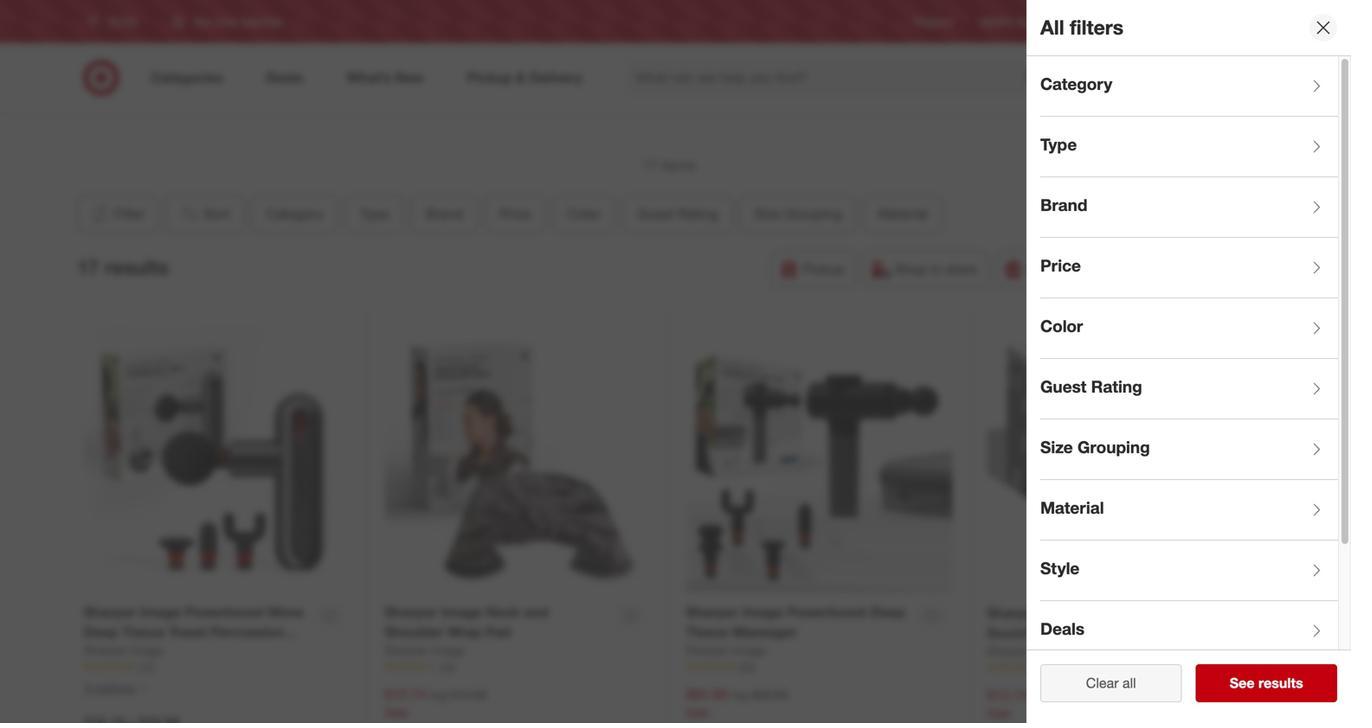 Task type: locate. For each thing, give the bounding box(es) containing it.
material button
[[864, 195, 943, 233], [1041, 481, 1339, 541]]

2 powerboost from the left
[[788, 604, 867, 621]]

1 horizontal spatial results
[[1259, 675, 1304, 692]]

$12.74 down sound
[[988, 687, 1029, 704]]

1 horizontal spatial $14.99
[[1054, 689, 1090, 704]]

17
[[643, 157, 658, 174], [77, 256, 99, 280]]

sharper image sleep therapy sound soother link
[[988, 604, 1215, 644]]

1 horizontal spatial brand button
[[1041, 178, 1339, 238]]

price button
[[485, 195, 546, 233], [1041, 238, 1339, 299]]

image
[[140, 604, 181, 621], [442, 604, 483, 621], [743, 604, 784, 621], [1044, 605, 1085, 622], [130, 644, 164, 659], [432, 644, 465, 659], [733, 644, 767, 659], [1034, 644, 1068, 660]]

sharper image sleep therapy sound soother image
[[988, 326, 1255, 594], [988, 326, 1255, 594]]

$14.99 down the 144
[[451, 688, 487, 703]]

ad
[[1017, 15, 1030, 28]]

1 vertical spatial size
[[1041, 438, 1074, 458]]

results for 17 results
[[105, 256, 169, 280]]

0 horizontal spatial reg
[[430, 688, 447, 703]]

0 horizontal spatial deep
[[84, 624, 118, 641]]

1 horizontal spatial category
[[1041, 74, 1113, 94]]

$12.74
[[385, 687, 426, 703], [988, 687, 1029, 704]]

results inside button
[[1259, 675, 1304, 692]]

deep
[[871, 604, 906, 621], [84, 624, 118, 641]]

same day delivery button
[[996, 251, 1157, 289]]

category button inside all filters dialog
[[1041, 56, 1339, 117]]

tissue inside sharper image powerboost deep tissue massager
[[686, 624, 729, 641]]

category
[[1041, 74, 1113, 94], [267, 206, 324, 223]]

1 horizontal spatial $12.74
[[988, 687, 1029, 704]]

results
[[105, 256, 169, 280], [1259, 675, 1304, 692]]

sharper image
[[84, 644, 164, 659], [385, 644, 465, 659], [686, 644, 767, 659], [988, 644, 1068, 660]]

0 vertical spatial guest rating
[[638, 206, 719, 223]]

1 horizontal spatial sale
[[686, 706, 710, 721]]

0 vertical spatial 17
[[643, 157, 658, 174]]

registry link
[[915, 14, 953, 29]]

1 vertical spatial price button
[[1041, 238, 1339, 299]]

sound
[[988, 625, 1030, 642]]

0 horizontal spatial material button
[[864, 195, 943, 233]]

filters
[[1070, 15, 1124, 40]]

material button inside all filters dialog
[[1041, 481, 1339, 541]]

1 horizontal spatial price button
[[1041, 238, 1339, 299]]

deep inside sharper image powerboost deep tissue massager
[[871, 604, 906, 621]]

1 horizontal spatial color button
[[1041, 299, 1339, 359]]

all filters dialog
[[1027, 0, 1352, 724]]

17 for 17 items
[[643, 157, 658, 174]]

sharper image down sound
[[988, 644, 1068, 660]]

0 vertical spatial material
[[879, 206, 929, 223]]

0 horizontal spatial brand
[[426, 206, 463, 223]]

results down filter
[[105, 256, 169, 280]]

all filters
[[1041, 15, 1124, 40]]

$12.74 down the shoulder
[[385, 687, 426, 703]]

$14.99
[[451, 688, 487, 703], [1054, 689, 1090, 704]]

0 horizontal spatial price
[[500, 206, 531, 223]]

sharper image powerboost deep tissue massager link
[[686, 603, 912, 643]]

sharper image powerboost deep tissue massager image
[[686, 326, 953, 593], [686, 326, 953, 593]]

results right see
[[1259, 675, 1304, 692]]

sale
[[385, 706, 409, 721], [686, 706, 710, 721], [988, 707, 1011, 722]]

1 horizontal spatial material button
[[1041, 481, 1339, 541]]

1 horizontal spatial price
[[1041, 256, 1082, 276]]

category down all filters
[[1041, 74, 1113, 94]]

pad
[[486, 624, 511, 641]]

massager
[[733, 624, 798, 641], [84, 644, 148, 661]]

same day delivery
[[1028, 261, 1145, 278]]

sharper inside sharper image neck and shoulder wrap pad
[[385, 604, 438, 621]]

1 powerboost from the left
[[185, 604, 264, 621]]

0 vertical spatial deep
[[871, 604, 906, 621]]

1 horizontal spatial grouping
[[1078, 438, 1151, 458]]

$12.74 reg $14.99 sale down the 144
[[385, 687, 487, 721]]

$14.99 down 146
[[1054, 689, 1090, 704]]

0 horizontal spatial category button
[[252, 195, 339, 233]]

0 horizontal spatial powerboost
[[185, 604, 264, 621]]

146
[[1041, 662, 1059, 675]]

1 vertical spatial size grouping button
[[1041, 420, 1339, 481]]

0 horizontal spatial category
[[267, 206, 324, 223]]

color inside all filters dialog
[[1041, 317, 1084, 337]]

size
[[755, 206, 781, 223], [1041, 438, 1074, 458]]

material inside all filters dialog
[[1041, 498, 1105, 518]]

0 horizontal spatial $12.74
[[385, 687, 426, 703]]

1 horizontal spatial brand
[[1041, 195, 1088, 215]]

0 vertical spatial massager
[[733, 624, 798, 641]]

guest rating button
[[623, 195, 733, 233], [1041, 359, 1339, 420]]

reg for wrap
[[430, 688, 447, 703]]

0 horizontal spatial brand button
[[411, 195, 478, 233]]

0 horizontal spatial size grouping button
[[740, 195, 857, 233]]

powerboost up percussion on the left bottom
[[185, 604, 264, 621]]

$12.74 reg $14.99 sale
[[385, 687, 487, 721], [988, 687, 1090, 722]]

sharper image powerboost move deep tissue travel percussion massager image
[[84, 326, 350, 593], [84, 326, 350, 593]]

sharper
[[84, 604, 136, 621], [385, 604, 438, 621], [686, 604, 739, 621], [988, 605, 1041, 622], [84, 644, 127, 659], [385, 644, 428, 659], [686, 644, 730, 659], [988, 644, 1031, 660]]

1 vertical spatial color
[[1041, 317, 1084, 337]]

$84.99
[[686, 687, 728, 703]]

1 vertical spatial guest rating button
[[1041, 359, 1339, 420]]

1 horizontal spatial material
[[1041, 498, 1105, 518]]

0 vertical spatial price button
[[485, 195, 546, 233]]

1 horizontal spatial $12.74 reg $14.99 sale
[[988, 687, 1090, 722]]

sharper image link up 231
[[686, 643, 767, 660]]

sharper image link for shoulder
[[385, 643, 465, 660]]

redcard
[[1058, 15, 1099, 28]]

1 vertical spatial material button
[[1041, 481, 1339, 541]]

type
[[1041, 135, 1078, 155], [360, 206, 390, 223]]

0 horizontal spatial 17
[[77, 256, 99, 280]]

0 horizontal spatial guest
[[638, 206, 675, 223]]

sleep
[[1089, 605, 1126, 622]]

0 vertical spatial grouping
[[785, 206, 842, 223]]

sharper inside sharper image powerboost deep tissue massager
[[686, 604, 739, 621]]

rating
[[679, 206, 719, 223], [1092, 377, 1143, 397]]

price
[[500, 206, 531, 223], [1041, 256, 1082, 276]]

1 horizontal spatial type button
[[1041, 117, 1339, 178]]

sharper image link down the shoulder
[[385, 643, 465, 660]]

1 horizontal spatial reg
[[731, 688, 749, 703]]

1 vertical spatial guest rating
[[1041, 377, 1143, 397]]

1 vertical spatial grouping
[[1078, 438, 1151, 458]]

sharper inside sharper image powerboost move deep tissue travel percussion massager
[[84, 604, 136, 621]]

231 link
[[686, 660, 953, 675]]

reg down the 144
[[430, 688, 447, 703]]

material
[[879, 206, 929, 223], [1041, 498, 1105, 518]]

1 horizontal spatial deep
[[871, 604, 906, 621]]

1 vertical spatial category
[[267, 206, 324, 223]]

1 horizontal spatial size
[[1041, 438, 1074, 458]]

0 vertical spatial type button
[[1041, 117, 1339, 178]]

1 tissue from the left
[[122, 624, 165, 641]]

0 vertical spatial color button
[[553, 195, 616, 233]]

$12.74 reg $14.99 sale down 146
[[988, 687, 1090, 722]]

sharper image neck and shoulder wrap pad image
[[385, 326, 652, 593], [385, 326, 652, 593]]

sharper image neck and shoulder wrap pad link
[[385, 603, 611, 643]]

1 vertical spatial deep
[[84, 624, 118, 641]]

1 vertical spatial massager
[[84, 644, 148, 661]]

reg for soother
[[1033, 689, 1050, 704]]

0 horizontal spatial sale
[[385, 706, 409, 721]]

sharper image link down sound
[[988, 644, 1068, 661]]

sale down the shoulder
[[385, 706, 409, 721]]

reg down 146
[[1033, 689, 1050, 704]]

1 vertical spatial type button
[[345, 195, 404, 233]]

powerboost inside sharper image powerboost move deep tissue travel percussion massager
[[185, 604, 264, 621]]

17 down filter button
[[77, 256, 99, 280]]

1 vertical spatial results
[[1259, 675, 1304, 692]]

1 vertical spatial guest
[[1041, 377, 1087, 397]]

sharper image up 115 at the bottom
[[84, 644, 164, 659]]

17 left items
[[643, 157, 658, 174]]

1 horizontal spatial powerboost
[[788, 604, 867, 621]]

sharper image link
[[84, 643, 164, 660], [385, 643, 465, 660], [686, 643, 767, 660], [988, 644, 1068, 661]]

weekly ad link
[[981, 14, 1030, 29]]

price inside all filters dialog
[[1041, 256, 1082, 276]]

size grouping
[[755, 206, 842, 223], [1041, 438, 1151, 458]]

sale down sound
[[988, 707, 1011, 722]]

1 vertical spatial 17
[[77, 256, 99, 280]]

1 horizontal spatial 17
[[643, 157, 658, 174]]

shoulder
[[385, 624, 444, 641]]

guest rating inside all filters dialog
[[1041, 377, 1143, 397]]

1 horizontal spatial tissue
[[686, 624, 729, 641]]

2 horizontal spatial sale
[[988, 707, 1011, 722]]

category inside all filters dialog
[[1041, 74, 1113, 94]]

0 vertical spatial guest rating button
[[623, 195, 733, 233]]

sale inside '$84.99 reg $99.99 sale'
[[686, 706, 710, 721]]

powerboost for move
[[185, 604, 264, 621]]

tissue inside sharper image powerboost move deep tissue travel percussion massager
[[122, 624, 165, 641]]

material up shop
[[879, 206, 929, 223]]

0 horizontal spatial type
[[360, 206, 390, 223]]

0 horizontal spatial price button
[[485, 195, 546, 233]]

sale for sharper image powerboost deep tissue massager
[[686, 706, 710, 721]]

color button
[[553, 195, 616, 233], [1041, 299, 1339, 359]]

delivery
[[1095, 261, 1145, 278]]

tissue up $84.99
[[686, 624, 729, 641]]

0 horizontal spatial $12.74 reg $14.99 sale
[[385, 687, 487, 721]]

0 vertical spatial category button
[[1041, 56, 1339, 117]]

results for see results
[[1259, 675, 1304, 692]]

231
[[740, 661, 757, 674]]

sharper image down the shoulder
[[385, 644, 465, 659]]

0 vertical spatial results
[[105, 256, 169, 280]]

0 horizontal spatial massager
[[84, 644, 148, 661]]

deals
[[1041, 620, 1085, 640]]

category button
[[1041, 56, 1339, 117], [252, 195, 339, 233]]

sharper image up 231
[[686, 644, 767, 659]]

1 horizontal spatial guest rating
[[1041, 377, 1143, 397]]

sharper image link up 115 at the bottom
[[84, 643, 164, 660]]

1 horizontal spatial rating
[[1092, 377, 1143, 397]]

1 horizontal spatial guest rating button
[[1041, 359, 1339, 420]]

1 vertical spatial rating
[[1092, 377, 1143, 397]]

0 horizontal spatial $14.99
[[451, 688, 487, 703]]

1 horizontal spatial guest
[[1041, 377, 1087, 397]]

1 vertical spatial price
[[1041, 256, 1082, 276]]

1 horizontal spatial color
[[1041, 317, 1084, 337]]

115 link
[[84, 660, 350, 675]]

0 horizontal spatial guest rating button
[[623, 195, 733, 233]]

guest rating
[[638, 206, 719, 223], [1041, 377, 1143, 397]]

reg inside '$84.99 reg $99.99 sale'
[[731, 688, 749, 703]]

1 vertical spatial size grouping
[[1041, 438, 1151, 458]]

rating inside all filters dialog
[[1092, 377, 1143, 397]]

$12.74 reg $14.99 sale for shoulder
[[385, 687, 487, 721]]

0 horizontal spatial size
[[755, 206, 781, 223]]

search
[[1044, 71, 1086, 88]]

0 vertical spatial category
[[1041, 74, 1113, 94]]

1 horizontal spatial size grouping
[[1041, 438, 1151, 458]]

2 horizontal spatial reg
[[1033, 689, 1050, 704]]

all
[[1041, 15, 1065, 40]]

soother
[[1034, 625, 1086, 642]]

filter
[[114, 206, 145, 223]]

0 horizontal spatial tissue
[[122, 624, 165, 641]]

image inside sharper image powerboost move deep tissue travel percussion massager
[[140, 604, 181, 621]]

brand
[[1041, 195, 1088, 215], [426, 206, 463, 223]]

pickup button
[[771, 251, 856, 289]]

size grouping button
[[740, 195, 857, 233], [1041, 420, 1339, 481]]

0 horizontal spatial results
[[105, 256, 169, 280]]

reg down 231
[[731, 688, 749, 703]]

0 vertical spatial color
[[568, 206, 601, 223]]

2 tissue from the left
[[686, 624, 729, 641]]

type button
[[1041, 117, 1339, 178], [345, 195, 404, 233]]

material up 'style'
[[1041, 498, 1105, 518]]

0 vertical spatial price
[[500, 206, 531, 223]]

sharper image powerboost move deep tissue travel percussion massager link
[[84, 603, 310, 661]]

sharper image for sound
[[988, 644, 1068, 660]]

image inside sharper image sleep therapy sound soother
[[1044, 605, 1085, 622]]

tissue up 115 at the bottom
[[122, 624, 165, 641]]

grouping
[[785, 206, 842, 223], [1078, 438, 1151, 458]]

0 vertical spatial rating
[[679, 206, 719, 223]]

$12.74 reg $14.99 sale for sound
[[988, 687, 1090, 722]]

0 horizontal spatial size grouping
[[755, 206, 842, 223]]

sharper image neck and shoulder wrap pad
[[385, 604, 549, 641]]

sale down $84.99
[[686, 706, 710, 721]]

percussion
[[211, 624, 284, 641]]

powerboost inside sharper image powerboost deep tissue massager
[[788, 604, 867, 621]]

What can we help you find? suggestions appear below search field
[[625, 59, 1057, 97]]

144
[[439, 661, 456, 674]]

powerboost
[[185, 604, 264, 621], [788, 604, 867, 621]]

guest
[[638, 206, 675, 223], [1041, 377, 1087, 397]]

category right sort at left top
[[267, 206, 324, 223]]

tissue
[[122, 624, 165, 641], [686, 624, 729, 641]]

sharper image for shoulder
[[385, 644, 465, 659]]

and
[[524, 604, 549, 621]]

144 link
[[385, 660, 652, 675]]

0 vertical spatial type
[[1041, 135, 1078, 155]]

search button
[[1044, 59, 1086, 100]]

powerboost up 231 link
[[788, 604, 867, 621]]

color
[[568, 206, 601, 223], [1041, 317, 1084, 337]]

sharper inside sharper image sleep therapy sound soother
[[988, 605, 1041, 622]]



Task type: vqa. For each thing, say whether or not it's contained in the screenshot.
sharper image link for Shoulder's Image
yes



Task type: describe. For each thing, give the bounding box(es) containing it.
size grouping inside all filters dialog
[[1041, 438, 1151, 458]]

1 horizontal spatial size grouping button
[[1041, 420, 1339, 481]]

guest inside all filters dialog
[[1041, 377, 1087, 397]]

deals button
[[1041, 602, 1339, 662]]

items
[[662, 157, 696, 174]]

17 items
[[643, 157, 696, 174]]

$14.99 for wrap
[[451, 688, 487, 703]]

0 horizontal spatial grouping
[[785, 206, 842, 223]]

clear
[[1087, 675, 1119, 692]]

therapy
[[1130, 605, 1183, 622]]

image inside sharper image powerboost deep tissue massager
[[743, 604, 784, 621]]

reg for massager
[[731, 688, 749, 703]]

image inside sharper image neck and shoulder wrap pad
[[442, 604, 483, 621]]

see
[[1230, 675, 1255, 692]]

sale for sharper image neck and shoulder wrap pad
[[385, 706, 409, 721]]

0 horizontal spatial rating
[[679, 206, 719, 223]]

move
[[268, 604, 304, 621]]

115
[[137, 661, 155, 674]]

redcard link
[[1058, 14, 1099, 29]]

pickup
[[803, 261, 845, 278]]

in
[[932, 261, 943, 278]]

grouping inside all filters dialog
[[1078, 438, 1151, 458]]

day
[[1068, 261, 1092, 278]]

see results
[[1230, 675, 1304, 692]]

$99.99
[[752, 688, 789, 703]]

1 vertical spatial type
[[360, 206, 390, 223]]

shop
[[895, 261, 928, 278]]

0 vertical spatial size
[[755, 206, 781, 223]]

weekly ad
[[981, 15, 1030, 28]]

sharper image sleep therapy sound soother
[[988, 605, 1183, 642]]

$12.74 for sharper image neck and shoulder wrap pad
[[385, 687, 426, 703]]

powerboost for deep
[[788, 604, 867, 621]]

sharper image link for tissue
[[686, 643, 767, 660]]

1 vertical spatial color button
[[1041, 299, 1339, 359]]

style
[[1041, 559, 1080, 579]]

registry
[[915, 15, 953, 28]]

sharper image link for deep
[[84, 643, 164, 660]]

neck
[[486, 604, 520, 621]]

0 horizontal spatial color button
[[553, 195, 616, 233]]

0 horizontal spatial type button
[[345, 195, 404, 233]]

type inside all filters dialog
[[1041, 135, 1078, 155]]

deep inside sharper image powerboost move deep tissue travel percussion massager
[[84, 624, 118, 641]]

clear all
[[1087, 675, 1137, 692]]

1 vertical spatial category button
[[252, 195, 339, 233]]

sale for sharper image sleep therapy sound soother
[[988, 707, 1011, 722]]

sharper image powerboost deep tissue massager
[[686, 604, 906, 641]]

brand inside all filters dialog
[[1041, 195, 1088, 215]]

$12.74 for sharper image sleep therapy sound soother
[[988, 687, 1029, 704]]

travel
[[169, 624, 207, 641]]

sharper image for deep
[[84, 644, 164, 659]]

weekly
[[981, 15, 1014, 28]]

wrap
[[448, 624, 482, 641]]

style button
[[1041, 541, 1339, 602]]

$84.99 reg $99.99 sale
[[686, 687, 789, 721]]

same
[[1028, 261, 1064, 278]]

type button inside all filters dialog
[[1041, 117, 1339, 178]]

clear all button
[[1041, 665, 1183, 703]]

sort button
[[165, 195, 245, 233]]

massager inside sharper image powerboost move deep tissue travel percussion massager
[[84, 644, 148, 661]]

size inside all filters dialog
[[1041, 438, 1074, 458]]

massager inside sharper image powerboost deep tissue massager
[[733, 624, 798, 641]]

sort
[[204, 206, 230, 223]]

0 vertical spatial guest
[[638, 206, 675, 223]]

sharper image link for sound
[[988, 644, 1068, 661]]

0 horizontal spatial guest rating
[[638, 206, 719, 223]]

$14.99 for soother
[[1054, 689, 1090, 704]]

sharper image for tissue
[[686, 644, 767, 659]]

0 vertical spatial size grouping
[[755, 206, 842, 223]]

all
[[1123, 675, 1137, 692]]

see results button
[[1196, 665, 1338, 703]]

146 link
[[988, 661, 1255, 676]]

0 horizontal spatial material
[[879, 206, 929, 223]]

17 results
[[77, 256, 169, 280]]

filter button
[[77, 195, 158, 233]]

0 horizontal spatial color
[[568, 206, 601, 223]]

store
[[947, 261, 978, 278]]

sharper image powerboost move deep tissue travel percussion massager
[[84, 604, 304, 661]]

shop in store
[[895, 261, 978, 278]]

0 vertical spatial material button
[[864, 195, 943, 233]]

shop in store button
[[863, 251, 989, 289]]

17 for 17 results
[[77, 256, 99, 280]]



